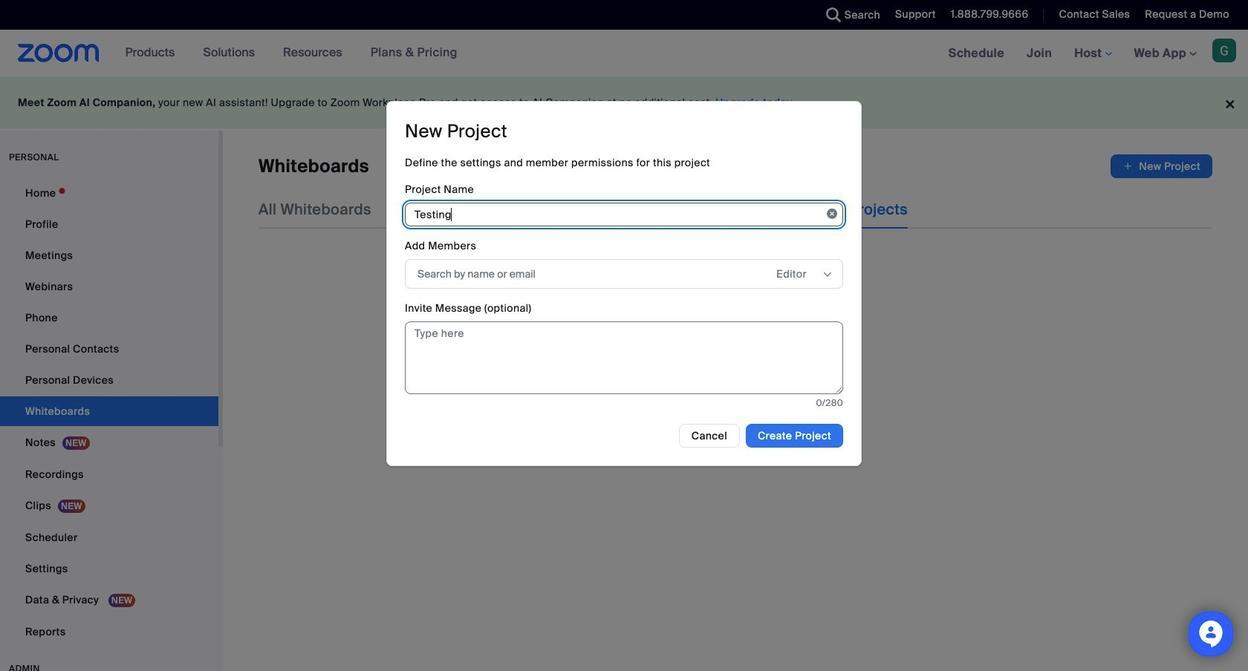 Task type: vqa. For each thing, say whether or not it's contained in the screenshot.
Personal Menu menu
yes



Task type: locate. For each thing, give the bounding box(es) containing it.
product information navigation
[[114, 30, 469, 77]]

tabs of all whiteboard page tab list
[[259, 190, 908, 229]]

personal menu menu
[[0, 178, 218, 649]]

e.g. Happy Crew text field
[[405, 202, 843, 226]]

heading
[[405, 119, 507, 142]]

banner
[[0, 30, 1248, 78]]

footer
[[0, 77, 1248, 129]]

dialog
[[386, 101, 862, 466]]



Task type: describe. For each thing, give the bounding box(es) containing it.
meetings navigation
[[937, 30, 1248, 78]]

add image
[[1123, 159, 1133, 174]]

Invite Message (optional) text field
[[405, 321, 843, 394]]

Search by name or email,Search by name or email text field
[[417, 263, 745, 285]]



